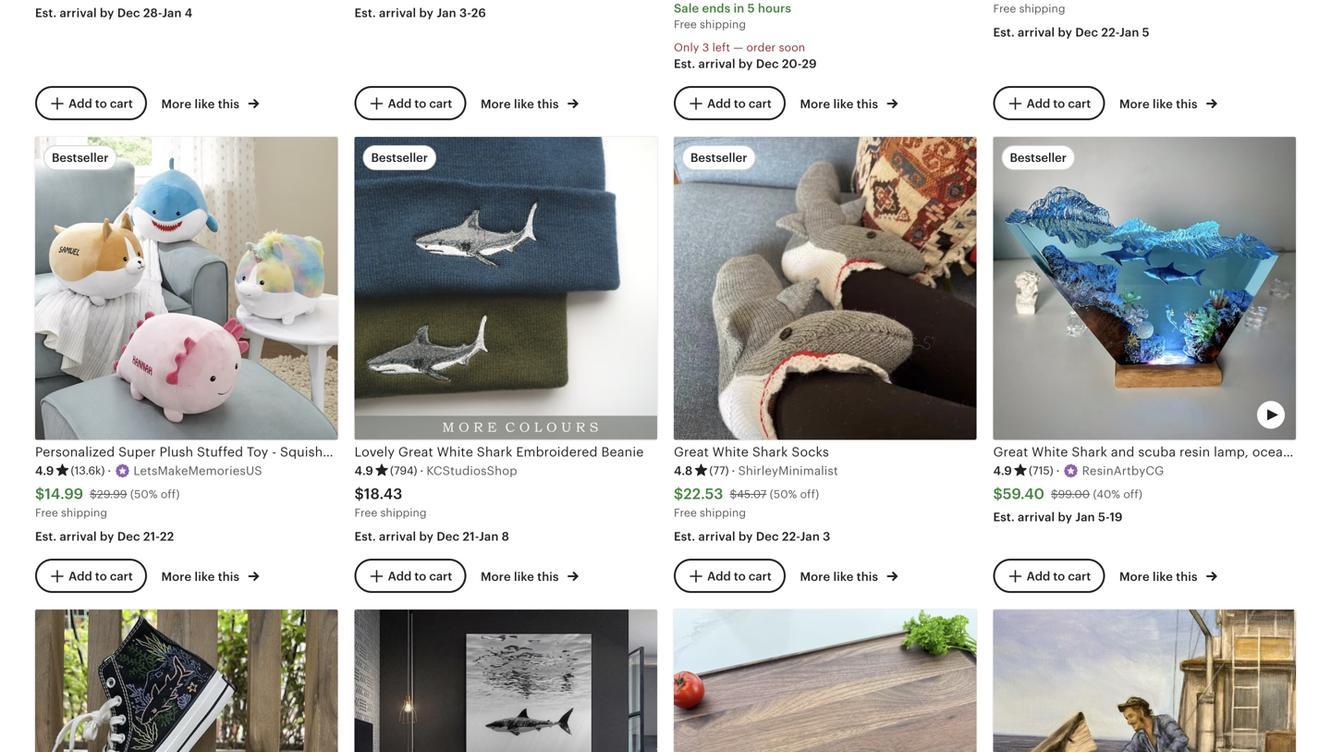 Task type: describe. For each thing, give the bounding box(es) containing it.
arrival inside only 3 left — order soon est. arrival by dec 20-29
[[699, 57, 736, 71]]

socks
[[792, 445, 830, 459]]

est. for est. arrival by dec 28-jan 4
[[35, 6, 57, 20]]

est. inside only 3 left — order soon est. arrival by dec 20-29
[[674, 57, 696, 71]]

free shipping
[[994, 2, 1066, 15]]

jan for est. arrival by dec 21-jan 8
[[479, 529, 499, 543]]

add to cart down est. arrival by dec 22-jan 3
[[708, 569, 772, 583]]

22- for 5
[[1102, 25, 1120, 39]]

dec for est. arrival by dec 28-jan 4
[[117, 6, 140, 20]]

product video element for the shark canvas wall art , fish swimming in water canvas painting , underwater world , sea landscape canvas wall decor , animal world canvas image at bottom left
[[355, 610, 658, 752]]

26
[[472, 6, 486, 20]]

5 inside sale ends in 5 hours free shipping
[[748, 2, 755, 15]]

4 · from the left
[[1057, 464, 1061, 478]]

21- for 14.99
[[143, 529, 160, 543]]

personalized cutting board, custom cutting board, shark gift, shark board, shark lover, tiger shark, shark coochie board, deep diver, 581 image
[[674, 610, 977, 752]]

to down est. arrival by jan 3-26
[[415, 97, 427, 111]]

to down est. arrival by jan 5-19
[[1054, 569, 1066, 583]]

est. for est. arrival by jan 3-26
[[355, 6, 376, 20]]

hours
[[758, 2, 792, 15]]

$ inside the $ 18.43 free shipping
[[355, 485, 364, 502]]

arrival for est. arrival by dec 28-jan 4
[[60, 6, 97, 20]]

(794)
[[390, 464, 418, 477]]

8
[[502, 529, 510, 543]]

bestseller for 14.99
[[52, 151, 109, 165]]

free inside sale ends in 5 hours free shipping
[[674, 18, 697, 31]]

est. arrival by jan 3-26
[[355, 6, 486, 20]]

59.40
[[1003, 485, 1045, 502]]

2 white from the left
[[713, 445, 749, 459]]

$ 59.40 $ 99.00 (40% off)
[[994, 485, 1143, 502]]

bestseller for 18.43
[[371, 151, 428, 165]]

shark canvas wall art , fish swimming in water canvas painting , underwater world , sea landscape canvas wall decor , animal world canvas image
[[355, 610, 658, 752]]

to down "est. arrival by dec 21-jan 8"
[[415, 569, 427, 583]]

add to cart down "est. arrival by dec 21-jan 8"
[[388, 569, 453, 583]]

lovely great white shark embroidered beanie
[[355, 445, 644, 459]]

(50% for 22.53
[[770, 488, 798, 500]]

est. for est. arrival by dec 22-jan 3
[[674, 529, 696, 543]]

great white shark and scuba resin lamp, ocean night light, gift for him, christmas gift, home decoration image
[[994, 137, 1297, 440]]

est. arrival by jan 5-19
[[994, 510, 1123, 524]]

shipping up est. arrival by dec 22-jan 5
[[1020, 2, 1066, 15]]

—
[[734, 41, 744, 54]]

by for est. arrival by dec 21-22
[[100, 529, 114, 543]]

custom embroidered converse high tops/ custom converse chuck taylor 1970s shark  embroidered / ocean vibes embroidered image
[[35, 610, 338, 752]]

sale ends in 5 hours free shipping
[[674, 2, 792, 31]]

19
[[1110, 510, 1123, 524]]

add to cart down est. arrival by dec 21-22
[[69, 569, 133, 583]]

in
[[734, 2, 745, 15]]

22
[[160, 529, 174, 543]]

great white shark socks
[[674, 445, 830, 459]]

(40%
[[1094, 488, 1121, 500]]

lovely
[[355, 445, 395, 459]]

dec for est. arrival by dec 22-jan 3
[[756, 529, 779, 543]]

only 3 left — order soon est. arrival by dec 20-29
[[674, 41, 817, 71]]

to down est. arrival by dec 22-jan 3
[[734, 569, 746, 583]]

shipping inside the $ 18.43 free shipping
[[381, 506, 427, 519]]

dec inside only 3 left — order soon est. arrival by dec 20-29
[[756, 57, 779, 71]]

free inside $ 22.53 $ 45.07 (50% off) free shipping
[[674, 506, 697, 519]]

shipping inside $ 22.53 $ 45.07 (50% off) free shipping
[[700, 506, 746, 519]]

embroidered
[[516, 445, 598, 459]]

to down est. arrival by dec 21-22
[[95, 569, 107, 583]]

2 shark from the left
[[753, 445, 789, 459]]

bestseller for 22.53
[[691, 151, 748, 165]]

1 horizontal spatial 3
[[823, 529, 831, 543]]

only
[[674, 41, 700, 54]]

3-
[[460, 6, 472, 20]]

3 inside only 3 left — order soon est. arrival by dec 20-29
[[703, 41, 710, 54]]

add to cart down est. arrival by jan 3-26
[[388, 97, 453, 111]]

by for est. arrival by dec 28-jan 4
[[100, 6, 114, 20]]

lovely great white shark embroidered beanie image
[[355, 137, 658, 440]]

est. for est. arrival by dec 21-22
[[35, 529, 57, 543]]

by for est. arrival by dec 21-jan 8
[[419, 529, 434, 543]]

shipping inside sale ends in 5 hours free shipping
[[700, 18, 746, 31]]

22.53
[[684, 485, 724, 502]]

5-
[[1099, 510, 1110, 524]]

ends
[[703, 2, 731, 15]]

$ 18.43 free shipping
[[355, 485, 427, 519]]

4.8
[[674, 464, 693, 478]]



Task type: locate. For each thing, give the bounding box(es) containing it.
14.99
[[45, 485, 83, 502]]

4.9 down lovely
[[355, 464, 374, 478]]

arrival for est. arrival by dec 21-jan 8
[[379, 529, 416, 543]]

to down est. arrival by dec 22-jan 5
[[1054, 97, 1066, 111]]

1 shark from the left
[[477, 445, 513, 459]]

est. for est. arrival by dec 22-jan 5
[[994, 25, 1015, 39]]

1 horizontal spatial great
[[674, 445, 709, 459]]

arrival for est. arrival by dec 22-jan 5
[[1018, 25, 1056, 39]]

1 horizontal spatial 22-
[[1102, 25, 1120, 39]]

21-
[[143, 529, 160, 543], [463, 529, 479, 543]]

est. arrival by dec 21-22
[[35, 529, 174, 543]]

add to cart down est. arrival by dec 28-jan 4
[[69, 97, 133, 111]]

3
[[703, 41, 710, 54], [823, 529, 831, 543]]

$ 14.99 $ 29.99 (50% off) free shipping
[[35, 485, 180, 519]]

free up est. arrival by dec 22-jan 5
[[994, 2, 1017, 15]]

2 21- from the left
[[463, 529, 479, 543]]

add to cart
[[69, 97, 133, 111], [388, 97, 453, 111], [708, 97, 772, 111], [1027, 97, 1092, 111], [69, 569, 133, 583], [388, 569, 453, 583], [708, 569, 772, 583], [1027, 569, 1092, 583]]

arrival down 14.99
[[60, 529, 97, 543]]

3 bestseller from the left
[[691, 151, 748, 165]]

by down $ 22.53 $ 45.07 (50% off) free shipping at the right bottom of the page
[[739, 529, 753, 543]]

21- left 8
[[463, 529, 479, 543]]

by down free shipping on the right of the page
[[1059, 25, 1073, 39]]

more like this link
[[161, 93, 259, 113], [481, 93, 579, 113], [801, 93, 899, 113], [1120, 93, 1218, 113], [161, 566, 259, 585], [481, 566, 579, 585], [801, 566, 899, 585], [1120, 566, 1218, 585]]

off) right (40%
[[1124, 488, 1143, 500]]

arrival down 22.53
[[699, 529, 736, 543]]

shark
[[477, 445, 513, 459], [753, 445, 789, 459]]

great white shark socks image
[[674, 137, 977, 440]]

1 horizontal spatial 21-
[[463, 529, 479, 543]]

0 vertical spatial product video element
[[994, 137, 1297, 440]]

jan for est. arrival by dec 28-jan 4
[[162, 6, 182, 20]]

by left the 28-
[[100, 6, 114, 20]]

1 vertical spatial 22-
[[782, 529, 801, 543]]

est. arrival by dec 22-jan 3
[[674, 529, 831, 543]]

great up '4.8'
[[674, 445, 709, 459]]

1 horizontal spatial shark
[[753, 445, 789, 459]]

0 horizontal spatial off)
[[161, 488, 180, 500]]

0 horizontal spatial shark
[[477, 445, 513, 459]]

0 horizontal spatial great
[[399, 445, 434, 459]]

add to cart down est. arrival by jan 5-19
[[1027, 569, 1092, 583]]

arrival for est. arrival by dec 21-22
[[60, 529, 97, 543]]

(50% inside $ 14.99 $ 29.99 (50% off) free shipping
[[130, 488, 158, 500]]

1 horizontal spatial 5
[[1143, 25, 1150, 39]]

shipping
[[1020, 2, 1066, 15], [700, 18, 746, 31], [61, 506, 107, 519], [381, 506, 427, 519], [700, 506, 746, 519]]

by for est. arrival by jan 3-26
[[419, 6, 434, 20]]

off) inside $ 59.40 $ 99.00 (40% off)
[[1124, 488, 1143, 500]]

1 vertical spatial product video element
[[355, 610, 658, 752]]

free down 18.43
[[355, 506, 378, 519]]

jan for est. arrival by dec 22-jan 5
[[1120, 25, 1140, 39]]

21- for 18.43
[[463, 529, 479, 543]]

2 4.9 from the left
[[355, 464, 374, 478]]

by down the $ 18.43 free shipping
[[419, 529, 434, 543]]

add
[[69, 97, 92, 111], [388, 97, 412, 111], [708, 97, 731, 111], [1027, 97, 1051, 111], [69, 569, 92, 583], [388, 569, 412, 583], [708, 569, 731, 583], [1027, 569, 1051, 583]]

0 horizontal spatial 5
[[748, 2, 755, 15]]

0 horizontal spatial product video element
[[355, 610, 658, 752]]

free inside $ 14.99 $ 29.99 (50% off) free shipping
[[35, 506, 58, 519]]

beanie
[[602, 445, 644, 459]]

arrival for est. arrival by dec 22-jan 3
[[699, 529, 736, 543]]

by down $ 14.99 $ 29.99 (50% off) free shipping
[[100, 529, 114, 543]]

by for est. arrival by dec 22-jan 3
[[739, 529, 753, 543]]

free down the sale
[[674, 18, 697, 31]]

more like this
[[161, 97, 243, 111], [481, 97, 562, 111], [801, 97, 882, 111], [1120, 97, 1201, 111], [161, 570, 243, 584], [481, 570, 562, 584], [801, 570, 882, 584], [1120, 570, 1201, 584]]

0 horizontal spatial (50%
[[130, 488, 158, 500]]

45.07
[[737, 488, 767, 500]]

1 4.9 from the left
[[35, 464, 54, 478]]

great
[[399, 445, 434, 459], [674, 445, 709, 459]]

(13.6k)
[[71, 464, 105, 477]]

(50% for 14.99
[[130, 488, 158, 500]]

1 great from the left
[[399, 445, 434, 459]]

to down est. arrival by dec 28-jan 4
[[95, 97, 107, 111]]

· for 14.99
[[108, 464, 111, 478]]

off) inside $ 22.53 $ 45.07 (50% off) free shipping
[[801, 488, 820, 500]]

product video element
[[994, 137, 1297, 440], [355, 610, 658, 752]]

1 white from the left
[[437, 445, 474, 459]]

jan
[[162, 6, 182, 20], [437, 6, 457, 20], [1120, 25, 1140, 39], [1076, 510, 1096, 524], [479, 529, 499, 543], [801, 529, 820, 543]]

0 horizontal spatial white
[[437, 445, 474, 459]]

(50% right 29.99
[[130, 488, 158, 500]]

3 down socks
[[823, 529, 831, 543]]

· right (794)
[[420, 464, 424, 478]]

99.00
[[1059, 488, 1091, 500]]

2 horizontal spatial off)
[[1124, 488, 1143, 500]]

by down $ 59.40 $ 99.00 (40% off)
[[1059, 510, 1073, 524]]

est. for est. arrival by jan 5-19
[[994, 510, 1015, 524]]

2 great from the left
[[674, 445, 709, 459]]

arrival down free shipping on the right of the page
[[1018, 25, 1056, 39]]

to down only 3 left — order soon est. arrival by dec 20-29 on the top of page
[[734, 97, 746, 111]]

by
[[100, 6, 114, 20], [419, 6, 434, 20], [1059, 25, 1073, 39], [739, 57, 753, 71], [1059, 510, 1073, 524], [100, 529, 114, 543], [419, 529, 434, 543], [739, 529, 753, 543]]

· right (13.6k) at the bottom left of the page
[[108, 464, 111, 478]]

shark left embroidered
[[477, 445, 513, 459]]

4 bestseller from the left
[[1011, 151, 1067, 165]]

(715)
[[1029, 464, 1054, 477]]

0 horizontal spatial 21-
[[143, 529, 160, 543]]

off) for 14.99
[[161, 488, 180, 500]]

by left 3-
[[419, 6, 434, 20]]

shipping down ends
[[700, 18, 746, 31]]

arrival left the 28-
[[60, 6, 97, 20]]

off)
[[161, 488, 180, 500], [801, 488, 820, 500], [1124, 488, 1143, 500]]

free
[[994, 2, 1017, 15], [674, 18, 697, 31], [35, 506, 58, 519], [355, 506, 378, 519], [674, 506, 697, 519]]

3 left left
[[703, 41, 710, 54]]

1 horizontal spatial product video element
[[994, 137, 1297, 440]]

white
[[437, 445, 474, 459], [713, 445, 749, 459]]

free inside the $ 18.43 free shipping
[[355, 506, 378, 519]]

29
[[802, 57, 817, 71]]

shipping down 14.99
[[61, 506, 107, 519]]

shark left socks
[[753, 445, 789, 459]]

$
[[35, 485, 45, 502], [355, 485, 364, 502], [674, 485, 684, 502], [994, 485, 1003, 502], [90, 488, 97, 500], [730, 488, 737, 500], [1052, 488, 1059, 500]]

22- for 3
[[782, 529, 801, 543]]

1 21- from the left
[[143, 529, 160, 543]]

0 horizontal spatial 3
[[703, 41, 710, 54]]

more
[[161, 97, 192, 111], [481, 97, 511, 111], [801, 97, 831, 111], [1120, 97, 1150, 111], [161, 570, 192, 584], [481, 570, 511, 584], [801, 570, 831, 584], [1120, 570, 1150, 584]]

add to cart down only 3 left — order soon est. arrival by dec 20-29 on the top of page
[[708, 97, 772, 111]]

2 · from the left
[[420, 464, 424, 478]]

est. for est. arrival by dec 21-jan 8
[[355, 529, 376, 543]]

free down 14.99
[[35, 506, 58, 519]]

3 · from the left
[[732, 464, 736, 478]]

this
[[218, 97, 240, 111], [538, 97, 559, 111], [857, 97, 879, 111], [1177, 97, 1198, 111], [218, 570, 240, 584], [538, 570, 559, 584], [857, 570, 879, 584], [1177, 570, 1198, 584]]

(50% inside $ 22.53 $ 45.07 (50% off) free shipping
[[770, 488, 798, 500]]

$ inside $ 59.40 $ 99.00 (40% off)
[[1052, 488, 1059, 500]]

1 · from the left
[[108, 464, 111, 478]]

(50% right 45.07
[[770, 488, 798, 500]]

left
[[713, 41, 731, 54]]

(77)
[[710, 464, 729, 477]]

29.99
[[97, 488, 127, 500]]

· for 18.43
[[420, 464, 424, 478]]

arrival left 3-
[[379, 6, 416, 20]]

great up (794)
[[399, 445, 434, 459]]

jaws drinks a beer with quint. drinking buddies. quint pours a beer into jaws' mouth. shark drinking a beer. artist signed print. handmade image
[[994, 610, 1297, 752]]

shipping down 18.43
[[381, 506, 427, 519]]

white right lovely
[[437, 445, 474, 459]]

jan for est. arrival by dec 22-jan 3
[[801, 529, 820, 543]]

1 (50% from the left
[[130, 488, 158, 500]]

$ 22.53 $ 45.07 (50% off) free shipping
[[674, 485, 820, 519]]

0 vertical spatial 22-
[[1102, 25, 1120, 39]]

4.9
[[35, 464, 54, 478], [355, 464, 374, 478], [994, 464, 1013, 478]]

20-
[[782, 57, 802, 71]]

3 off) from the left
[[1124, 488, 1143, 500]]

like
[[195, 97, 215, 111], [514, 97, 535, 111], [834, 97, 854, 111], [1153, 97, 1174, 111], [195, 570, 215, 584], [514, 570, 535, 584], [834, 570, 854, 584], [1153, 570, 1174, 584]]

2 bestseller from the left
[[371, 151, 428, 165]]

dec
[[117, 6, 140, 20], [1076, 25, 1099, 39], [756, 57, 779, 71], [117, 529, 140, 543], [437, 529, 460, 543], [756, 529, 779, 543]]

2 (50% from the left
[[770, 488, 798, 500]]

arrival for est. arrival by jan 5-19
[[1018, 510, 1056, 524]]

2 horizontal spatial 4.9
[[994, 464, 1013, 478]]

dec for est. arrival by dec 22-jan 5
[[1076, 25, 1099, 39]]

1 horizontal spatial (50%
[[770, 488, 798, 500]]

to
[[95, 97, 107, 111], [415, 97, 427, 111], [734, 97, 746, 111], [1054, 97, 1066, 111], [95, 569, 107, 583], [415, 569, 427, 583], [734, 569, 746, 583], [1054, 569, 1066, 583]]

0 vertical spatial 3
[[703, 41, 710, 54]]

1 bestseller from the left
[[52, 151, 109, 165]]

1 vertical spatial 3
[[823, 529, 831, 543]]

product video element for great white shark and scuba resin lamp, ocean night light, gift for him, christmas gift, home decoration image on the right of the page
[[994, 137, 1297, 440]]

white up (77)
[[713, 445, 749, 459]]

est. arrival by dec 22-jan 5
[[994, 25, 1150, 39]]

cart
[[110, 97, 133, 111], [430, 97, 453, 111], [749, 97, 772, 111], [1069, 97, 1092, 111], [110, 569, 133, 583], [430, 569, 453, 583], [749, 569, 772, 583], [1069, 569, 1092, 583]]

1 off) from the left
[[161, 488, 180, 500]]

arrival down the $ 18.43 free shipping
[[379, 529, 416, 543]]

add to cart down est. arrival by dec 22-jan 5
[[1027, 97, 1092, 111]]

est.
[[35, 6, 57, 20], [355, 6, 376, 20], [994, 25, 1015, 39], [674, 57, 696, 71], [994, 510, 1015, 524], [35, 529, 57, 543], [355, 529, 376, 543], [674, 529, 696, 543]]

bestseller
[[52, 151, 109, 165], [371, 151, 428, 165], [691, 151, 748, 165], [1011, 151, 1067, 165]]

off) inside $ 14.99 $ 29.99 (50% off) free shipping
[[161, 488, 180, 500]]

22-
[[1102, 25, 1120, 39], [782, 529, 801, 543]]

add to cart button
[[35, 86, 147, 120], [355, 86, 466, 120], [674, 86, 786, 120], [994, 86, 1106, 120], [35, 559, 147, 593], [355, 559, 466, 593], [674, 559, 786, 593], [994, 559, 1106, 593]]

0 vertical spatial 5
[[748, 2, 755, 15]]

est. arrival by dec 21-jan 8
[[355, 529, 510, 543]]

shipping down 22.53
[[700, 506, 746, 519]]

4
[[185, 6, 193, 20]]

(50%
[[130, 488, 158, 500], [770, 488, 798, 500]]

5
[[748, 2, 755, 15], [1143, 25, 1150, 39]]

21- down $ 14.99 $ 29.99 (50% off) free shipping
[[143, 529, 160, 543]]

off) down socks
[[801, 488, 820, 500]]

arrival down 59.40
[[1018, 510, 1056, 524]]

dec for est. arrival by dec 21-jan 8
[[437, 529, 460, 543]]

personalized super plush stuffed toy - squishy stuffies for kids - choose from dog, shark, unicorn or axolotl image
[[35, 137, 338, 440]]

4.9 up 14.99
[[35, 464, 54, 478]]

2 off) from the left
[[801, 488, 820, 500]]

off) up "22"
[[161, 488, 180, 500]]

3 4.9 from the left
[[994, 464, 1013, 478]]

18.43
[[364, 485, 403, 502]]

·
[[108, 464, 111, 478], [420, 464, 424, 478], [732, 464, 736, 478], [1057, 464, 1061, 478]]

4.9 up 59.40
[[994, 464, 1013, 478]]

· right (77)
[[732, 464, 736, 478]]

soon
[[779, 41, 806, 54]]

4.9 for 14.99
[[35, 464, 54, 478]]

by inside only 3 left — order soon est. arrival by dec 20-29
[[739, 57, 753, 71]]

1 vertical spatial 5
[[1143, 25, 1150, 39]]

28-
[[143, 6, 162, 20]]

dec for est. arrival by dec 21-22
[[117, 529, 140, 543]]

by for est. arrival by jan 5-19
[[1059, 510, 1073, 524]]

shipping inside $ 14.99 $ 29.99 (50% off) free shipping
[[61, 506, 107, 519]]

4.9 for 18.43
[[355, 464, 374, 478]]

1 horizontal spatial off)
[[801, 488, 820, 500]]

order
[[747, 41, 776, 54]]

off) for 22.53
[[801, 488, 820, 500]]

· right (715)
[[1057, 464, 1061, 478]]

sale
[[674, 2, 700, 15]]

free down 22.53
[[674, 506, 697, 519]]

by down —
[[739, 57, 753, 71]]

arrival for est. arrival by jan 3-26
[[379, 6, 416, 20]]

est. arrival by dec 28-jan 4
[[35, 6, 193, 20]]

· for 22.53
[[732, 464, 736, 478]]

1 horizontal spatial 4.9
[[355, 464, 374, 478]]

arrival down left
[[699, 57, 736, 71]]

by for est. arrival by dec 22-jan 5
[[1059, 25, 1073, 39]]

0 horizontal spatial 22-
[[782, 529, 801, 543]]

1 horizontal spatial white
[[713, 445, 749, 459]]

arrival
[[60, 6, 97, 20], [379, 6, 416, 20], [1018, 25, 1056, 39], [699, 57, 736, 71], [1018, 510, 1056, 524], [60, 529, 97, 543], [379, 529, 416, 543], [699, 529, 736, 543]]

0 horizontal spatial 4.9
[[35, 464, 54, 478]]



Task type: vqa. For each thing, say whether or not it's contained in the screenshot.
"CHRISTMAS STOCKING PERSONALIZED KNIT MARY MAXIM BERNAT SANTA CUSTOM XMAS CANDY CANE ANGEL TREE SNOWBALL STOCKING" image
no



